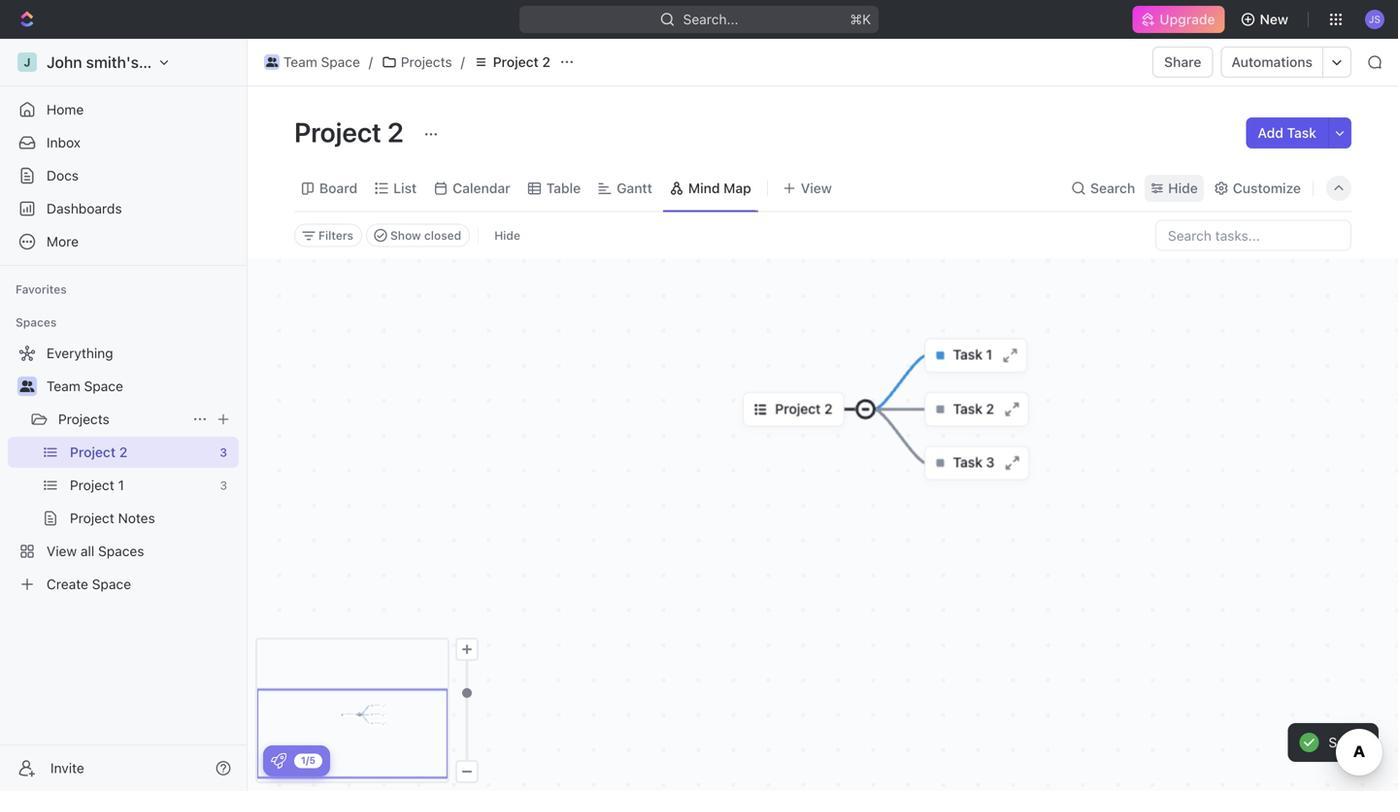 Task type: locate. For each thing, give the bounding box(es) containing it.
spaces
[[16, 316, 57, 329], [98, 543, 144, 559]]

team space link
[[259, 50, 365, 74], [47, 371, 235, 402]]

create space
[[47, 576, 131, 592]]

0 vertical spatial hide
[[1168, 180, 1198, 196]]

table
[[546, 180, 581, 196]]

tree containing everything
[[8, 338, 239, 600]]

2 vertical spatial 2
[[119, 444, 127, 460]]

1 horizontal spatial view
[[801, 180, 832, 196]]

1 vertical spatial project 2
[[294, 116, 410, 148]]

0 vertical spatial project 2 link
[[469, 50, 555, 74]]

spaces up create space link on the bottom left
[[98, 543, 144, 559]]

hide down calendar
[[494, 229, 520, 242]]

1 vertical spatial team space
[[47, 378, 123, 394]]

dashboards
[[47, 201, 122, 217]]

hide button
[[487, 224, 528, 247]]

hide right "search"
[[1168, 180, 1198, 196]]

1 vertical spatial 3
[[220, 479, 227, 492]]

view left all
[[47, 543, 77, 559]]

1 vertical spatial team
[[47, 378, 80, 394]]

share button
[[1153, 47, 1213, 78]]

project for project 1 link
[[70, 477, 114, 493]]

2 horizontal spatial 2
[[542, 54, 551, 70]]

view inside button
[[801, 180, 832, 196]]

0 vertical spatial project 2
[[493, 54, 551, 70]]

project for project notes link
[[70, 510, 114, 526]]

1 horizontal spatial spaces
[[98, 543, 144, 559]]

customize
[[1233, 180, 1301, 196]]

team right user group image
[[284, 54, 317, 70]]

mind
[[688, 180, 720, 196]]

0 horizontal spatial projects
[[58, 411, 110, 427]]

space down everything link
[[84, 378, 123, 394]]

add task button
[[1246, 117, 1328, 149]]

0 horizontal spatial project 2
[[70, 444, 127, 460]]

0 horizontal spatial team space
[[47, 378, 123, 394]]

0 vertical spatial team
[[284, 54, 317, 70]]

user group image
[[266, 57, 278, 67]]

0 vertical spatial spaces
[[16, 316, 57, 329]]

1 horizontal spatial team
[[284, 54, 317, 70]]

create
[[47, 576, 88, 592]]

1 vertical spatial hide
[[494, 229, 520, 242]]

automations
[[1232, 54, 1313, 70]]

0 horizontal spatial team space link
[[47, 371, 235, 402]]

/
[[369, 54, 373, 70], [461, 54, 465, 70]]

space
[[321, 54, 360, 70], [84, 378, 123, 394], [92, 576, 131, 592]]

2 / from the left
[[461, 54, 465, 70]]

j
[[24, 55, 31, 69]]

None range field
[[455, 661, 479, 760]]

project
[[493, 54, 539, 70], [294, 116, 382, 148], [70, 444, 116, 460], [70, 477, 114, 493], [70, 510, 114, 526]]

inbox link
[[8, 127, 239, 158]]

team
[[284, 54, 317, 70], [47, 378, 80, 394]]

view
[[801, 180, 832, 196], [47, 543, 77, 559]]

1 vertical spatial view
[[47, 543, 77, 559]]

1 horizontal spatial 2
[[387, 116, 404, 148]]

0 horizontal spatial view
[[47, 543, 77, 559]]

dashboards link
[[8, 193, 239, 224]]

favorites
[[16, 283, 67, 296]]

onboarding checklist button image
[[271, 754, 286, 769]]

hide button
[[1145, 175, 1204, 202]]

gantt link
[[613, 175, 652, 202]]

space down view all spaces link
[[92, 576, 131, 592]]

2 vertical spatial project 2
[[70, 444, 127, 460]]

team space
[[284, 54, 360, 70], [47, 378, 123, 394]]

0 vertical spatial team space link
[[259, 50, 365, 74]]

team space right user group image
[[284, 54, 360, 70]]

add task
[[1258, 125, 1317, 141]]

list
[[393, 180, 417, 196]]

1/5
[[301, 755, 316, 766]]

1 horizontal spatial team space
[[284, 54, 360, 70]]

1 3 from the top
[[220, 446, 227, 459]]

0 vertical spatial 3
[[220, 446, 227, 459]]

upgrade link
[[1133, 6, 1225, 33]]

1 horizontal spatial project 2
[[294, 116, 410, 148]]

home
[[47, 101, 84, 117]]

show closed button
[[366, 224, 470, 247]]

0 vertical spatial projects link
[[377, 50, 457, 74]]

team inside tree
[[47, 378, 80, 394]]

hide
[[1168, 180, 1198, 196], [494, 229, 520, 242]]

automations button
[[1222, 48, 1323, 77]]

closed
[[424, 229, 461, 242]]

0 vertical spatial space
[[321, 54, 360, 70]]

team right user group icon
[[47, 378, 80, 394]]

1 horizontal spatial /
[[461, 54, 465, 70]]

team space inside tree
[[47, 378, 123, 394]]

more
[[47, 234, 79, 250]]

0 vertical spatial 2
[[542, 54, 551, 70]]

project 2 link
[[469, 50, 555, 74], [70, 437, 212, 468]]

0 vertical spatial view
[[801, 180, 832, 196]]

spaces down favorites
[[16, 316, 57, 329]]

team space down everything
[[47, 378, 123, 394]]

search
[[1091, 180, 1135, 196]]

add
[[1258, 125, 1284, 141]]

0 horizontal spatial team
[[47, 378, 80, 394]]

3
[[220, 446, 227, 459], [220, 479, 227, 492]]

projects link
[[377, 50, 457, 74], [58, 404, 184, 435]]

projects
[[401, 54, 452, 70], [58, 411, 110, 427]]

john smith's workspace
[[47, 53, 223, 71]]

mind map link
[[684, 175, 751, 202]]

saved
[[1329, 735, 1367, 751]]

1 vertical spatial space
[[84, 378, 123, 394]]

tree
[[8, 338, 239, 600]]

2 vertical spatial space
[[92, 576, 131, 592]]

spaces inside view all spaces link
[[98, 543, 144, 559]]

0 horizontal spatial /
[[369, 54, 373, 70]]

view all spaces
[[47, 543, 144, 559]]

customize button
[[1208, 175, 1307, 202]]

1 vertical spatial 2
[[387, 116, 404, 148]]

2 3 from the top
[[220, 479, 227, 492]]

1 horizontal spatial project 2 link
[[469, 50, 555, 74]]

1 horizontal spatial projects
[[401, 54, 452, 70]]

1 horizontal spatial hide
[[1168, 180, 1198, 196]]

1 vertical spatial projects link
[[58, 404, 184, 435]]

view inside sidebar navigation
[[47, 543, 77, 559]]

all
[[81, 543, 94, 559]]

1 vertical spatial projects
[[58, 411, 110, 427]]

0 horizontal spatial project 2 link
[[70, 437, 212, 468]]

tree inside sidebar navigation
[[8, 338, 239, 600]]

1 vertical spatial spaces
[[98, 543, 144, 559]]

1 vertical spatial team space link
[[47, 371, 235, 402]]

0 horizontal spatial spaces
[[16, 316, 57, 329]]

home link
[[8, 94, 239, 125]]

project 2
[[493, 54, 551, 70], [294, 116, 410, 148], [70, 444, 127, 460]]

0 horizontal spatial hide
[[494, 229, 520, 242]]

space right user group image
[[321, 54, 360, 70]]

hide inside dropdown button
[[1168, 180, 1198, 196]]

new button
[[1233, 4, 1300, 35]]

2
[[542, 54, 551, 70], [387, 116, 404, 148], [119, 444, 127, 460]]

0 vertical spatial team space
[[284, 54, 360, 70]]

0 horizontal spatial 2
[[119, 444, 127, 460]]

view right "map" at the right of page
[[801, 180, 832, 196]]

onboarding checklist button element
[[271, 754, 286, 769]]

invite
[[50, 760, 84, 776]]



Task type: describe. For each thing, give the bounding box(es) containing it.
filters button
[[294, 224, 362, 247]]

search...
[[683, 11, 738, 27]]

project 2 inside sidebar navigation
[[70, 444, 127, 460]]

calendar
[[453, 180, 510, 196]]

everything link
[[8, 338, 235, 369]]

view all spaces link
[[8, 536, 235, 567]]

notes
[[118, 510, 155, 526]]

show closed
[[390, 229, 461, 242]]

hide inside button
[[494, 229, 520, 242]]

more button
[[8, 226, 239, 257]]

docs link
[[8, 160, 239, 191]]

john
[[47, 53, 82, 71]]

john smith's workspace, , element
[[17, 52, 37, 72]]

sidebar navigation
[[0, 39, 251, 791]]

0 vertical spatial projects
[[401, 54, 452, 70]]

filters
[[319, 229, 353, 242]]

share
[[1164, 54, 1202, 70]]

⌘k
[[850, 11, 871, 27]]

3 for 1
[[220, 479, 227, 492]]

2 inside tree
[[119, 444, 127, 460]]

upgrade
[[1160, 11, 1215, 27]]

view for view all spaces
[[47, 543, 77, 559]]

favorites button
[[8, 278, 75, 301]]

project for the bottommost project 2 link
[[70, 444, 116, 460]]

search button
[[1065, 175, 1141, 202]]

table link
[[542, 175, 581, 202]]

docs
[[47, 168, 79, 184]]

calendar link
[[449, 175, 510, 202]]

board
[[319, 180, 358, 196]]

project notes link
[[70, 503, 235, 534]]

everything
[[47, 345, 113, 361]]

new
[[1260, 11, 1289, 27]]

show
[[390, 229, 421, 242]]

Search tasks... text field
[[1156, 221, 1351, 250]]

user group image
[[20, 381, 34, 392]]

mind map
[[688, 180, 751, 196]]

0 horizontal spatial projects link
[[58, 404, 184, 435]]

board link
[[316, 175, 358, 202]]

2 horizontal spatial project 2
[[493, 54, 551, 70]]

js
[[1369, 13, 1381, 25]]

js button
[[1359, 4, 1390, 35]]

task
[[1287, 125, 1317, 141]]

map
[[724, 180, 751, 196]]

3 for 2
[[220, 446, 227, 459]]

inbox
[[47, 134, 81, 151]]

1 horizontal spatial projects link
[[377, 50, 457, 74]]

workspace
[[143, 53, 223, 71]]

view button
[[776, 175, 839, 202]]

1 / from the left
[[369, 54, 373, 70]]

1 vertical spatial project 2 link
[[70, 437, 212, 468]]

view for view
[[801, 180, 832, 196]]

view button
[[776, 166, 839, 211]]

gantt
[[617, 180, 652, 196]]

1
[[118, 477, 124, 493]]

create space link
[[8, 569, 235, 600]]

project 1 link
[[70, 470, 212, 501]]

project notes
[[70, 510, 155, 526]]

1 horizontal spatial team space link
[[259, 50, 365, 74]]

project 1
[[70, 477, 124, 493]]

smith's
[[86, 53, 139, 71]]

projects inside sidebar navigation
[[58, 411, 110, 427]]

list link
[[390, 175, 417, 202]]



Task type: vqa. For each thing, say whether or not it's contained in the screenshot.
1st laptop code icon from the bottom
no



